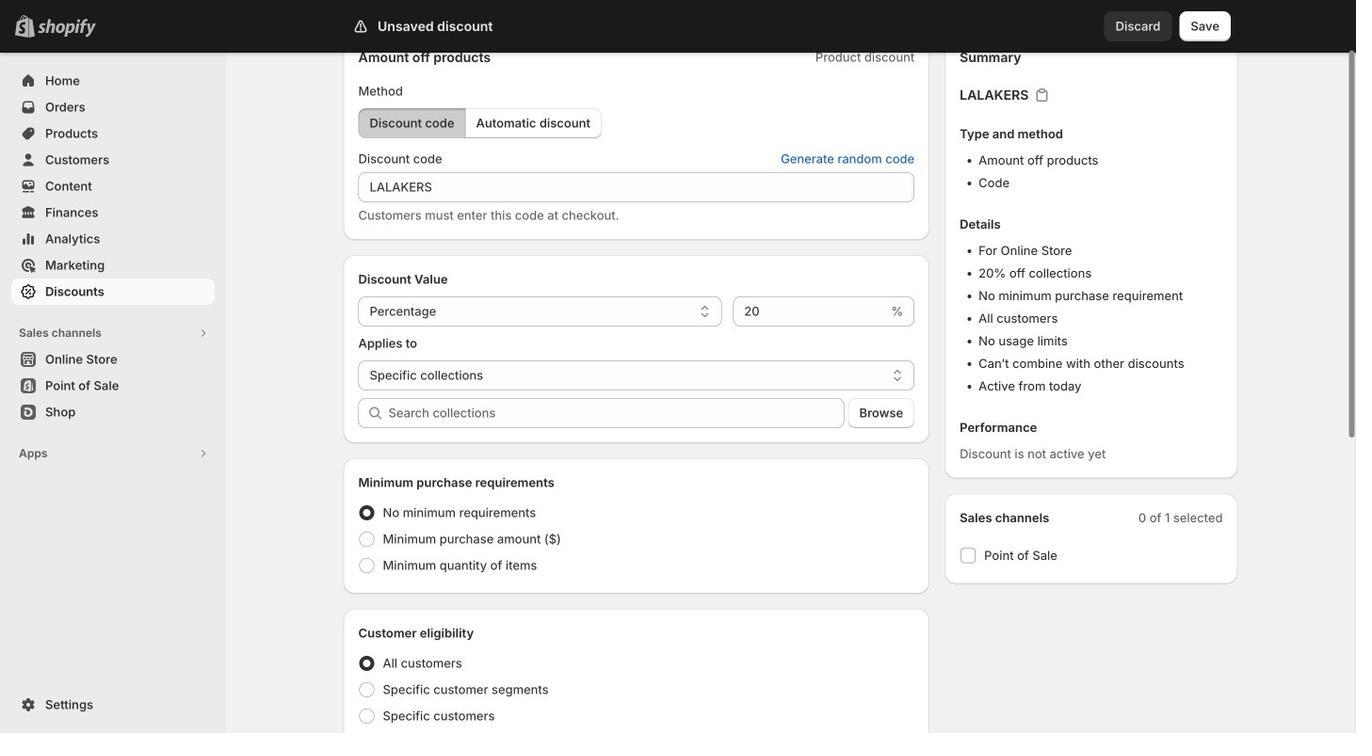 Task type: vqa. For each thing, say whether or not it's contained in the screenshot.
Search collections text field
yes



Task type: locate. For each thing, give the bounding box(es) containing it.
None text field
[[359, 172, 915, 203], [733, 297, 888, 327], [359, 172, 915, 203], [733, 297, 888, 327]]



Task type: describe. For each thing, give the bounding box(es) containing it.
shopify image
[[38, 19, 96, 37]]

Search collections text field
[[389, 399, 845, 429]]



